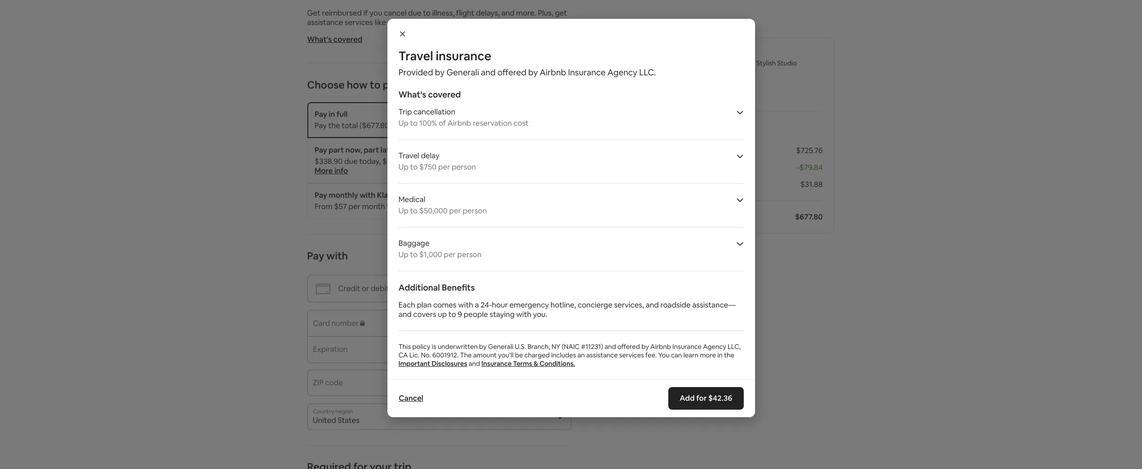 Task type: describe. For each thing, give the bounding box(es) containing it.
the inside pay in full pay the total ($677.80).
[[328, 121, 340, 131]]

airbnb inside this policy is underwritten by generali u.s. branch, ny (naic #11231) and offered by airbnb insurance agency llc, ca lic. no. 6001912. the amount you'll be charged includes an assistance services fee. you can learn more in the important disclosures and insurance terms & conditions.
[[650, 343, 671, 351]]

6001912.
[[432, 351, 459, 360]]

fee
[[659, 180, 670, 189]]

pay with
[[307, 249, 348, 263]]

to left "pay"
[[370, 78, 380, 91]]

delays,
[[476, 8, 500, 18]]

months.
[[407, 202, 436, 212]]

what's covered inside travel insurance coverage details dialog
[[399, 89, 461, 100]]

united
[[313, 416, 336, 426]]

1 part from the left
[[329, 145, 344, 155]]

to inside get reimbursed if you cancel due to illness, flight delays, and more. plus, get assistance services like emergency help.
[[423, 8, 431, 18]]

studio
[[777, 59, 797, 67]]

today,
[[359, 156, 381, 166]]

emergency inside get reimbursed if you cancel due to illness, flight delays, and more. plus, get assistance services like emergency help.
[[388, 17, 427, 27]]

for inside button
[[696, 394, 707, 403]]

provided
[[399, 67, 433, 78]]

get
[[555, 8, 567, 18]]

($677.80).
[[360, 121, 393, 131]]

the inside this policy is underwritten by generali u.s. branch, ny (naic #11231) and offered by airbnb insurance agency llc, ca lic. no. 6001912. the amount you'll be charged includes an assistance services fee. you can learn more in the important disclosures and insurance terms & conditions.
[[724, 351, 734, 360]]

flight
[[456, 8, 474, 18]]

$31.88
[[800, 180, 823, 189]]

agency inside "travel insurance provided by generali and offered by airbnb insurance agency llc."
[[607, 67, 637, 78]]

choose
[[307, 78, 345, 91]]

assistance inside this policy is underwritten by generali u.s. branch, ny (naic #11231) and offered by airbnb insurance agency llc, ca lic. no. 6001912. the amount you'll be charged includes an assistance services fee. you can learn more in the important disclosures and insurance terms & conditions.
[[586, 351, 618, 360]]

reservation
[[473, 118, 512, 128]]

hour
[[492, 300, 508, 310]]

you'll
[[498, 351, 514, 360]]

each plan comes with a 24-hour emergency hotline, concierge services, and roadside assistance— and covers up to 9 people staying with you.
[[399, 300, 736, 320]]

united states element
[[307, 404, 571, 430]]

1 visa card image from the top
[[466, 252, 480, 262]]

includes
[[551, 351, 576, 360]]

airbnb inside trip cancellation up to 100% of airbnb reservation cost
[[448, 118, 471, 128]]

important
[[399, 360, 430, 368]]

24-
[[481, 300, 492, 310]]

can
[[671, 351, 682, 360]]

close
[[691, 59, 708, 67]]

help.
[[429, 17, 445, 27]]

concierge
[[578, 300, 612, 310]]

amount
[[473, 351, 497, 360]]

to inside travel delay up to $750 per person
[[410, 162, 418, 172]]

conditions.
[[540, 360, 575, 368]]

pay for part
[[315, 145, 327, 155]]

agency inside this policy is underwritten by generali u.s. branch, ny (naic #11231) and offered by airbnb insurance agency llc, ca lic. no. 6001912. the amount you'll be charged includes an assistance services fee. you can learn more in the important disclosures and insurance terms & conditions.
[[703, 343, 726, 351]]

terms
[[513, 360, 532, 368]]

the
[[460, 351, 472, 360]]

now,
[[346, 145, 362, 155]]

monthly
[[329, 190, 358, 200]]

ca
[[399, 351, 408, 360]]

more
[[700, 351, 716, 360]]

travel for insurance
[[399, 48, 433, 64]]

cancellation
[[414, 107, 455, 117]]

pay
[[383, 78, 400, 91]]

an
[[578, 351, 585, 360]]

to inside medical up to $50,000 per person
[[410, 206, 418, 216]]

insurance inside "travel insurance provided by generali and offered by airbnb insurance agency llc."
[[568, 67, 606, 78]]

dec
[[423, 156, 437, 166]]

additional benefits
[[399, 282, 475, 293]]

each
[[399, 300, 415, 310]]

benefits
[[442, 282, 475, 293]]

get
[[307, 8, 320, 18]]

interest
[[437, 202, 464, 212]]

add for $42.36 button
[[668, 387, 744, 410]]

underwritten
[[438, 343, 478, 351]]

per inside medical up to $50,000 per person
[[449, 206, 461, 216]]

more.
[[516, 8, 536, 18]]

services,
[[614, 300, 644, 310]]

up
[[438, 310, 447, 320]]

2 horizontal spatial insurance
[[672, 343, 702, 351]]

you
[[658, 351, 670, 360]]

$725.76
[[796, 146, 823, 156]]

reimbursed
[[322, 8, 362, 18]]

medical up to $50,000 per person
[[399, 195, 487, 216]]

person for medical up to $50,000 per person
[[463, 206, 487, 216]]

due inside the pay part now, part later with airbnb $338.90 due today,  $338.90 on dec 12, 2023. no extra fees. more info
[[344, 156, 358, 166]]

person inside travel delay up to $750 per person
[[452, 162, 476, 172]]

apartment
[[691, 67, 724, 76]]

from
[[315, 202, 333, 212]]

with inside the pay part now, part later with airbnb $338.90 due today,  $338.90 on dec 12, 2023. no extra fees. more info
[[398, 145, 414, 155]]

medical
[[399, 195, 425, 205]]

close to promenade- stylish studio apartment
[[691, 59, 797, 76]]

to inside the close to promenade- stylish studio apartment
[[709, 59, 716, 67]]

plus,
[[538, 8, 553, 18]]

$42.36
[[708, 394, 732, 403]]

info
[[334, 166, 348, 176]]

if
[[363, 8, 368, 18]]

cancel button
[[394, 389, 428, 408]]

staying
[[490, 310, 515, 320]]

assistance inside get reimbursed if you cancel due to illness, flight delays, and more. plus, get assistance services like emergency help.
[[307, 17, 343, 27]]

charged
[[524, 351, 550, 360]]

airbnb inside "travel insurance provided by generali and offered by airbnb insurance agency llc."
[[540, 67, 566, 78]]

up inside baggage up to $1,000 per person
[[399, 250, 408, 260]]

$750
[[419, 162, 437, 172]]

of
[[439, 118, 446, 128]]

promenade-
[[717, 59, 755, 67]]

to inside trip cancellation up to 100% of airbnb reservation cost
[[410, 118, 418, 128]]

this policy is underwritten by generali u.s. branch, ny (naic #11231) and offered by airbnb insurance agency llc, ca lic. no. 6001912. the amount you'll be charged includes an assistance services fee. you can learn more in the important disclosures and insurance terms & conditions.
[[399, 343, 741, 368]]

cancel
[[384, 8, 406, 18]]

to inside baggage up to $1,000 per person
[[410, 250, 418, 260]]

trip cancellation up to 100% of airbnb reservation cost
[[399, 107, 529, 128]]

hotline,
[[551, 300, 576, 310]]

pay monthly with klarna from $57 per month for 12 months. interest may apply.
[[315, 190, 502, 212]]

cancel
[[399, 394, 423, 403]]

up inside trip cancellation up to 100% of airbnb reservation cost
[[399, 118, 408, 128]]

is
[[432, 343, 436, 351]]

later
[[381, 145, 397, 155]]

pay for with
[[307, 249, 324, 263]]

full
[[337, 109, 348, 119]]

llc.
[[639, 67, 656, 78]]

travel for delay
[[399, 151, 419, 161]]

stylish
[[756, 59, 776, 67]]



Task type: vqa. For each thing, say whether or not it's contained in the screenshot.
place
no



Task type: locate. For each thing, give the bounding box(es) containing it.
$50,000
[[419, 206, 448, 216]]

1 vertical spatial generali
[[488, 343, 513, 351]]

cleaning fee
[[627, 180, 670, 189]]

0 vertical spatial person
[[452, 162, 476, 172]]

services inside this policy is underwritten by generali u.s. branch, ny (naic #11231) and offered by airbnb insurance agency llc, ca lic. no. 6001912. the amount you'll be charged includes an assistance services fee. you can learn more in the important disclosures and insurance terms & conditions.
[[619, 351, 644, 360]]

1 vertical spatial emergency
[[509, 300, 549, 310]]

ny
[[552, 343, 560, 351]]

travel inside travel delay up to $750 per person
[[399, 151, 419, 161]]

1 up from the top
[[399, 118, 408, 128]]

pay inside the pay part now, part later with airbnb $338.90 due today,  $338.90 on dec 12, 2023. no extra fees. more info
[[315, 145, 327, 155]]

trip
[[399, 107, 412, 117]]

more
[[315, 166, 333, 176]]

1 vertical spatial what's covered
[[399, 89, 461, 100]]

for left 12
[[387, 202, 397, 212]]

and inside get reimbursed if you cancel due to illness, flight delays, and more. plus, get assistance services like emergency help.
[[501, 8, 514, 18]]

to left the $750
[[410, 162, 418, 172]]

how
[[347, 78, 368, 91]]

due right cancel
[[408, 8, 421, 18]]

travel inside "travel insurance provided by generali and offered by airbnb insurance agency llc."
[[399, 48, 433, 64]]

$57
[[334, 202, 347, 212]]

cleaning
[[627, 180, 657, 189]]

0 horizontal spatial services
[[345, 17, 373, 27]]

travel
[[399, 48, 433, 64], [399, 151, 419, 161]]

1 vertical spatial in
[[717, 351, 723, 360]]

2 visa card image from the top
[[466, 255, 480, 259]]

1 horizontal spatial due
[[408, 8, 421, 18]]

2 $338.90 from the left
[[382, 156, 410, 166]]

part left 'now,'
[[329, 145, 344, 155]]

part up today,
[[364, 145, 379, 155]]

1 horizontal spatial for
[[696, 394, 707, 403]]

1 horizontal spatial agency
[[703, 343, 726, 351]]

llc,
[[728, 343, 741, 351]]

united states button
[[307, 404, 571, 430]]

#11231)
[[581, 343, 603, 351]]

generali left u.s.
[[488, 343, 513, 351]]

and right services,
[[646, 300, 659, 310]]

up down the baggage
[[399, 250, 408, 260]]

travel insurance provided by generali and offered by airbnb insurance agency llc.
[[399, 48, 656, 78]]

visa card image
[[466, 252, 480, 262], [466, 255, 480, 259]]

per right dec on the left of the page
[[438, 162, 450, 172]]

on
[[412, 156, 421, 166]]

travel insurance coverage details dialog
[[387, 19, 755, 418]]

for inside pay monthly with klarna from $57 per month for 12 months. interest may apply.
[[387, 202, 397, 212]]

0 vertical spatial for
[[387, 202, 397, 212]]

person inside medical up to $50,000 per person
[[463, 206, 487, 216]]

person for baggage up to $1,000 per person
[[457, 250, 482, 260]]

with inside pay monthly with klarna from $57 per month for 12 months. interest may apply.
[[360, 190, 375, 200]]

apply.
[[482, 202, 502, 212]]

to inside the each plan comes with a 24-hour emergency hotline, concierge services, and roadside assistance— and covers up to 9 people staying with you.
[[449, 310, 456, 320]]

to left the 9
[[449, 310, 456, 320]]

assistance right an
[[586, 351, 618, 360]]

1 vertical spatial agency
[[703, 343, 726, 351]]

1 travel from the top
[[399, 48, 433, 64]]

additional
[[399, 282, 440, 293]]

up inside medical up to $50,000 per person
[[399, 206, 408, 216]]

up left on
[[399, 162, 408, 172]]

up down trip at the top left of the page
[[399, 118, 408, 128]]

pay in full pay the total ($677.80).
[[315, 109, 393, 131]]

0 horizontal spatial generali
[[446, 67, 479, 78]]

0 horizontal spatial $338.90
[[315, 156, 343, 166]]

per inside baggage up to $1,000 per person
[[444, 250, 456, 260]]

0 vertical spatial what's covered
[[307, 34, 362, 44]]

to down "medical"
[[410, 206, 418, 216]]

agency left llc.
[[607, 67, 637, 78]]

1 vertical spatial due
[[344, 156, 358, 166]]

$338.90 down later
[[382, 156, 410, 166]]

0 horizontal spatial what's covered
[[307, 34, 362, 44]]

policy
[[412, 343, 430, 351]]

-
[[797, 163, 799, 173]]

up inside travel delay up to $750 per person
[[399, 162, 408, 172]]

per inside travel delay up to $750 per person
[[438, 162, 450, 172]]

0 vertical spatial the
[[328, 121, 340, 131]]

person right $50,000
[[463, 206, 487, 216]]

1 horizontal spatial part
[[364, 145, 379, 155]]

0 horizontal spatial the
[[328, 121, 340, 131]]

1 horizontal spatial services
[[619, 351, 644, 360]]

klarna
[[377, 190, 400, 200]]

(naic
[[562, 343, 580, 351]]

emergency right hour
[[509, 300, 549, 310]]

0 vertical spatial insurance
[[568, 67, 606, 78]]

1 horizontal spatial $338.90
[[382, 156, 410, 166]]

assistance
[[307, 17, 343, 27], [586, 351, 618, 360]]

2 part from the left
[[364, 145, 379, 155]]

0 horizontal spatial part
[[329, 145, 344, 155]]

emergency right like at the left top of page
[[388, 17, 427, 27]]

to down trip at the top left of the page
[[410, 118, 418, 128]]

extra
[[481, 156, 499, 166]]

u.s.
[[515, 343, 526, 351]]

0 horizontal spatial insurance
[[482, 360, 512, 368]]

3 up from the top
[[399, 206, 408, 216]]

roadside
[[660, 300, 691, 310]]

0 vertical spatial services
[[345, 17, 373, 27]]

1 horizontal spatial generali
[[488, 343, 513, 351]]

and down insurance at the top left
[[481, 67, 496, 78]]

be
[[515, 351, 523, 360]]

None radio
[[553, 110, 563, 120], [553, 146, 563, 156], [553, 110, 563, 120], [553, 146, 563, 156]]

0 vertical spatial agency
[[607, 67, 637, 78]]

per right $1,000
[[444, 250, 456, 260]]

None radio
[[553, 191, 563, 201]]

1 horizontal spatial insurance
[[568, 67, 606, 78]]

services inside get reimbursed if you cancel due to illness, flight delays, and more. plus, get assistance services like emergency help.
[[345, 17, 373, 27]]

1 vertical spatial person
[[463, 206, 487, 216]]

more info button
[[315, 166, 348, 176]]

and left covers
[[399, 310, 412, 320]]

no.
[[421, 351, 431, 360]]

2 up from the top
[[399, 162, 408, 172]]

part
[[329, 145, 344, 155], [364, 145, 379, 155]]

$79.84
[[799, 163, 823, 173]]

0 vertical spatial in
[[329, 109, 335, 119]]

baggage
[[399, 238, 429, 248]]

1 vertical spatial the
[[724, 351, 734, 360]]

states
[[338, 416, 360, 426]]

agency left llc,
[[703, 343, 726, 351]]

generali
[[446, 67, 479, 78], [488, 343, 513, 351]]

insurance
[[568, 67, 606, 78], [672, 343, 702, 351], [482, 360, 512, 368]]

emergency inside the each plan comes with a 24-hour emergency hotline, concierge services, and roadside assistance— and covers up to 9 people staying with you.
[[509, 300, 549, 310]]

0 vertical spatial emergency
[[388, 17, 427, 27]]

you.
[[533, 310, 547, 320]]

insurance
[[436, 48, 491, 64]]

and inside "travel insurance provided by generali and offered by airbnb insurance agency llc."
[[481, 67, 496, 78]]

airbnb
[[540, 67, 566, 78], [448, 118, 471, 128], [416, 145, 440, 155], [650, 343, 671, 351]]

add for $42.36
[[680, 394, 732, 403]]

in right more
[[717, 351, 723, 360]]

agency
[[607, 67, 637, 78], [703, 343, 726, 351]]

baggage up to $1,000 per person
[[399, 238, 482, 260]]

2023.
[[449, 156, 468, 166]]

0 horizontal spatial offered
[[497, 67, 526, 78]]

2 travel from the top
[[399, 151, 419, 161]]

airbnb inside the pay part now, part later with airbnb $338.90 due today,  $338.90 on dec 12, 2023. no extra fees. more info
[[416, 145, 440, 155]]

cost
[[513, 118, 529, 128]]

per
[[438, 162, 450, 172], [349, 202, 360, 212], [449, 206, 461, 216], [444, 250, 456, 260]]

services left like at the left top of page
[[345, 17, 373, 27]]

per right $57
[[349, 202, 360, 212]]

1 vertical spatial insurance
[[672, 343, 702, 351]]

pay for monthly
[[315, 190, 327, 200]]

0 horizontal spatial due
[[344, 156, 358, 166]]

what's covered down reimbursed
[[307, 34, 362, 44]]

1 $338.90 from the left
[[315, 156, 343, 166]]

fee.
[[645, 351, 657, 360]]

add
[[680, 394, 695, 403]]

0 vertical spatial offered
[[497, 67, 526, 78]]

100%
[[419, 118, 437, 128]]

assistance up what's covered button
[[307, 17, 343, 27]]

to left illness,
[[423, 8, 431, 18]]

person inside baggage up to $1,000 per person
[[457, 250, 482, 260]]

to down the baggage
[[410, 250, 418, 260]]

1 vertical spatial assistance
[[586, 351, 618, 360]]

generali down insurance at the top left
[[446, 67, 479, 78]]

person right 12,
[[452, 162, 476, 172]]

per inside pay monthly with klarna from $57 per month for 12 months. interest may apply.
[[349, 202, 360, 212]]

0 horizontal spatial for
[[387, 202, 397, 212]]

total
[[342, 121, 358, 131]]

$1,000
[[419, 250, 442, 260]]

and left the more.
[[501, 8, 514, 18]]

for
[[387, 202, 397, 212], [696, 394, 707, 403]]

to right close
[[709, 59, 716, 67]]

$338.90 up monthly
[[315, 156, 343, 166]]

insurance terms & conditions. link
[[482, 360, 575, 368]]

2 vertical spatial person
[[457, 250, 482, 260]]

people
[[464, 310, 488, 320]]

what's covered
[[307, 34, 362, 44], [399, 89, 461, 100]]

offered inside this policy is underwritten by generali u.s. branch, ny (naic #11231) and offered by airbnb insurance agency llc, ca lic. no. 6001912. the amount you'll be charged includes an assistance services fee. you can learn more in the important disclosures and insurance terms & conditions.
[[617, 343, 640, 351]]

person
[[452, 162, 476, 172], [463, 206, 487, 216], [457, 250, 482, 260]]

0 vertical spatial travel
[[399, 48, 433, 64]]

1 horizontal spatial offered
[[617, 343, 640, 351]]

due inside get reimbursed if you cancel due to illness, flight delays, and more. plus, get assistance services like emergency help.
[[408, 8, 421, 18]]

illness,
[[432, 8, 455, 18]]

pay part now, part later with airbnb $338.90 due today,  $338.90 on dec 12, 2023. no extra fees. more info
[[315, 145, 518, 176]]

0 horizontal spatial assistance
[[307, 17, 343, 27]]

choose how to pay
[[307, 78, 400, 91]]

month
[[362, 202, 385, 212]]

1 horizontal spatial emergency
[[509, 300, 549, 310]]

pay
[[315, 109, 327, 119], [315, 121, 327, 131], [315, 145, 327, 155], [315, 190, 327, 200], [307, 249, 324, 263]]

travel up provided at the top left of the page
[[399, 48, 433, 64]]

and down 'underwritten'
[[469, 360, 480, 368]]

0 vertical spatial generali
[[446, 67, 479, 78]]

0 vertical spatial due
[[408, 8, 421, 18]]

for right add on the bottom
[[696, 394, 707, 403]]

pay inside pay monthly with klarna from $57 per month for 12 months. interest may apply.
[[315, 190, 327, 200]]

what's covered button
[[307, 34, 362, 44]]

the down full
[[328, 121, 340, 131]]

1 horizontal spatial the
[[724, 351, 734, 360]]

travel right later
[[399, 151, 419, 161]]

4 up from the top
[[399, 250, 408, 260]]

offered inside "travel insurance provided by generali and offered by airbnb insurance agency llc."
[[497, 67, 526, 78]]

up down "medical"
[[399, 206, 408, 216]]

in left full
[[329, 109, 335, 119]]

1 horizontal spatial assistance
[[586, 351, 618, 360]]

plan
[[417, 300, 432, 310]]

0 horizontal spatial emergency
[[388, 17, 427, 27]]

a
[[475, 300, 479, 310]]

person up benefits
[[457, 250, 482, 260]]

fees.
[[501, 156, 518, 166]]

1 horizontal spatial what's covered
[[399, 89, 461, 100]]

per left may
[[449, 206, 461, 216]]

pay for in
[[315, 109, 327, 119]]

and right #11231)
[[605, 343, 616, 351]]

0 horizontal spatial in
[[329, 109, 335, 119]]

generali inside this policy is underwritten by generali u.s. branch, ny (naic #11231) and offered by airbnb insurance agency llc, ca lic. no. 6001912. the amount you'll be charged includes an assistance services fee. you can learn more in the important disclosures and insurance terms & conditions.
[[488, 343, 513, 351]]

the right more
[[724, 351, 734, 360]]

2 vertical spatial insurance
[[482, 360, 512, 368]]

in inside pay in full pay the total ($677.80).
[[329, 109, 335, 119]]

important disclosures link
[[399, 360, 467, 368]]

due
[[408, 8, 421, 18], [344, 156, 358, 166]]

1 vertical spatial for
[[696, 394, 707, 403]]

-$79.84
[[797, 163, 823, 173]]

due down 'now,'
[[344, 156, 358, 166]]

covers
[[413, 310, 436, 320]]

0 horizontal spatial agency
[[607, 67, 637, 78]]

1 vertical spatial services
[[619, 351, 644, 360]]

1 vertical spatial offered
[[617, 343, 640, 351]]

0 vertical spatial assistance
[[307, 17, 343, 27]]

in inside this policy is underwritten by generali u.s. branch, ny (naic #11231) and offered by airbnb insurance agency llc, ca lic. no. 6001912. the amount you'll be charged includes an assistance services fee. you can learn more in the important disclosures and insurance terms & conditions.
[[717, 351, 723, 360]]

1 vertical spatial travel
[[399, 151, 419, 161]]

what's covered up cancellation
[[399, 89, 461, 100]]

learn
[[683, 351, 698, 360]]

the
[[328, 121, 340, 131], [724, 351, 734, 360]]

services left fee.
[[619, 351, 644, 360]]

emergency
[[388, 17, 427, 27], [509, 300, 549, 310]]

generali inside "travel insurance provided by generali and offered by airbnb insurance agency llc."
[[446, 67, 479, 78]]

branch,
[[527, 343, 550, 351]]

1 horizontal spatial in
[[717, 351, 723, 360]]



